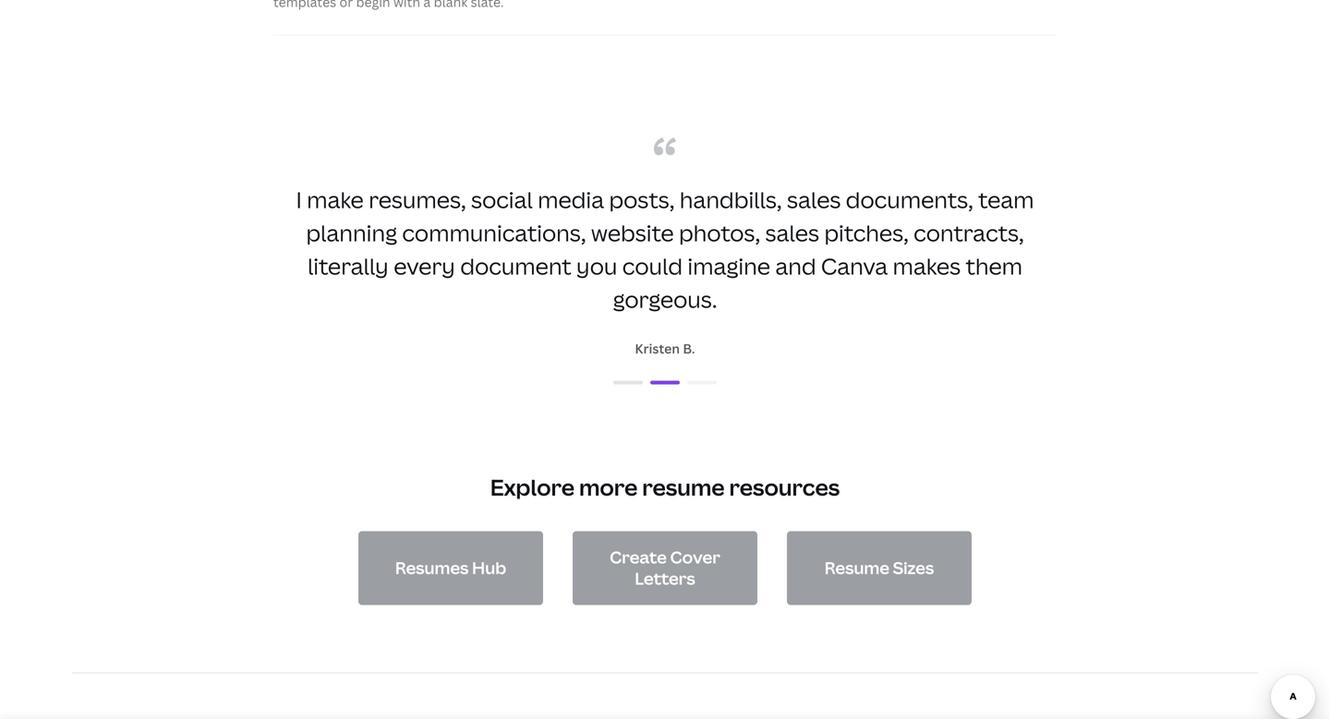Task type: vqa. For each thing, say whether or not it's contained in the screenshot.
resume
yes



Task type: locate. For each thing, give the bounding box(es) containing it.
sales up and
[[765, 218, 819, 248]]

them
[[966, 251, 1023, 281]]

communications,
[[402, 218, 586, 248]]

photos,
[[679, 218, 760, 248]]

resumes hub link
[[358, 532, 543, 606]]

social
[[471, 185, 533, 215]]

explore
[[490, 473, 575, 503]]

pitches,
[[824, 218, 909, 248]]

letters
[[635, 568, 695, 590]]

quotation mark image
[[654, 137, 676, 156]]

contracts,
[[914, 218, 1024, 248]]

resumes,
[[369, 185, 466, 215]]

create
[[610, 546, 667, 569]]

imagine
[[688, 251, 770, 281]]

create cover letters
[[610, 546, 720, 590]]

media
[[538, 185, 604, 215]]

could
[[622, 251, 683, 281]]

more
[[579, 473, 638, 503]]

resume
[[825, 557, 890, 580]]

you
[[576, 251, 617, 281]]

resume
[[642, 473, 725, 503]]

1 vertical spatial sales
[[765, 218, 819, 248]]

resumes hub
[[395, 557, 506, 580]]

document
[[460, 251, 571, 281]]

sales
[[787, 185, 841, 215], [765, 218, 819, 248]]

documents,
[[846, 185, 973, 215]]

create cover letters link
[[573, 532, 757, 606]]

sales up pitches,
[[787, 185, 841, 215]]

resume sizes link
[[787, 532, 972, 606]]

resume sizes
[[825, 557, 934, 580]]

hub
[[472, 557, 506, 580]]

resumes
[[395, 557, 469, 580]]



Task type: describe. For each thing, give the bounding box(es) containing it.
and
[[775, 251, 816, 281]]

b.
[[683, 340, 695, 358]]

i
[[296, 185, 302, 215]]

handbills,
[[680, 185, 782, 215]]

kristen
[[635, 340, 680, 358]]

i make resumes, social media posts, handbills, sales documents, team planning communications, website photos, sales pitches, contracts, literally every document you could imagine and canva makes them gorgeous.
[[296, 185, 1034, 315]]

posts,
[[609, 185, 675, 215]]

canva
[[821, 251, 888, 281]]

website
[[591, 218, 674, 248]]

cover
[[670, 546, 720, 569]]

every
[[394, 251, 455, 281]]

kristen b.
[[635, 340, 695, 358]]

team
[[978, 185, 1034, 215]]

gorgeous.
[[613, 285, 717, 315]]

planning
[[306, 218, 397, 248]]

make
[[307, 185, 364, 215]]

0 vertical spatial sales
[[787, 185, 841, 215]]

resources
[[729, 473, 840, 503]]

sizes
[[893, 557, 934, 580]]

explore more resume resources
[[490, 473, 840, 503]]

select a quotation tab list
[[277, 372, 1053, 394]]

literally
[[308, 251, 389, 281]]

makes
[[893, 251, 961, 281]]



